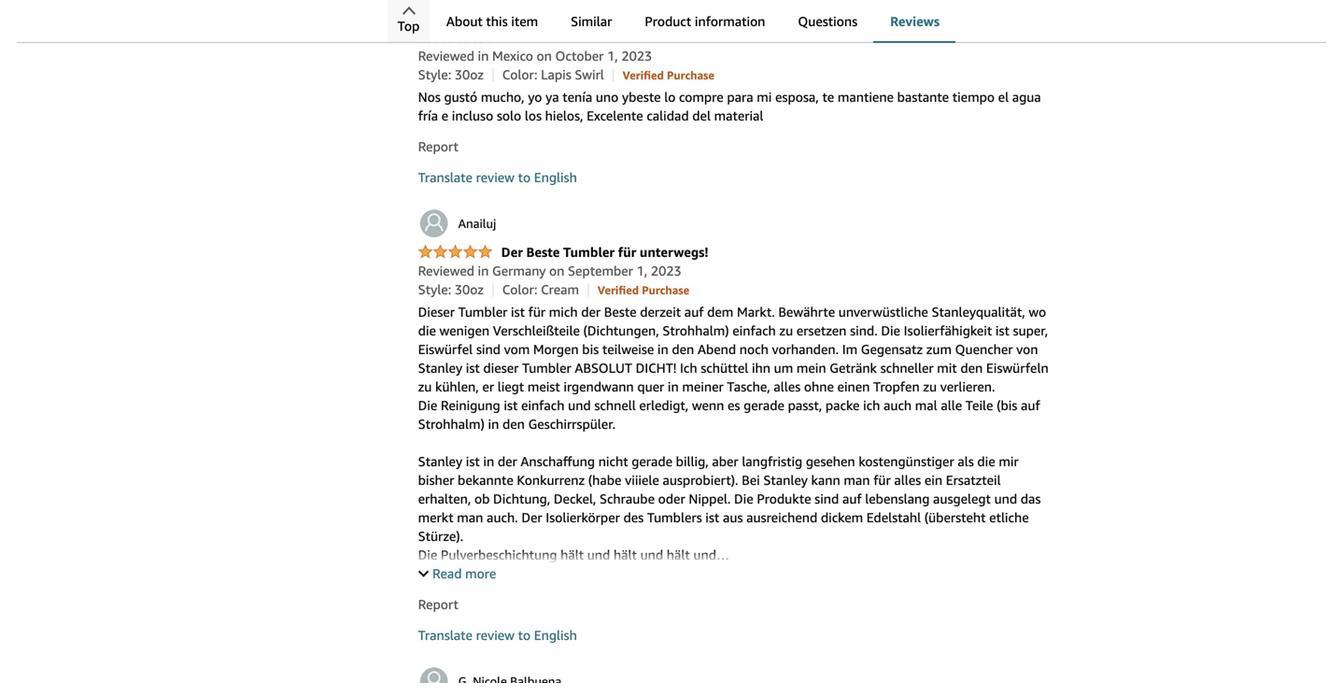 Task type: locate. For each thing, give the bounding box(es) containing it.
den up ich
[[672, 342, 695, 357]]

1, down unterwegs!
[[637, 263, 648, 279]]

to for cream
[[518, 628, 531, 643]]

auto/büro/zuhause
[[839, 585, 957, 600]]

so down flüssigkeit at the bottom of page
[[749, 659, 762, 675]]

para
[[614, 2, 638, 16], [727, 89, 754, 105]]

anschaffung
[[521, 454, 595, 469]]

0 vertical spatial alle
[[941, 398, 963, 413]]

1 vertical spatial beste
[[604, 304, 637, 320]]

auf left dem
[[685, 304, 704, 320]]

purchase up del
[[667, 69, 715, 82]]

ist
[[511, 304, 525, 320], [996, 323, 1010, 338], [466, 360, 480, 376], [504, 398, 518, 413], [466, 454, 480, 469], [706, 510, 720, 525], [485, 566, 499, 581], [728, 566, 742, 581], [589, 585, 603, 600], [1035, 622, 1049, 637], [954, 659, 968, 675], [602, 678, 616, 683]]

0 vertical spatial translate review to english link
[[418, 170, 577, 185]]

2 30oz from the top
[[455, 282, 484, 297]]

1 translate from the top
[[418, 170, 473, 185]]

tolle
[[512, 641, 539, 656]]

1 horizontal spatial alles
[[895, 472, 922, 488]]

1 report from the top
[[418, 139, 459, 154]]

0 vertical spatial stanley
[[418, 360, 463, 376]]

dieser tumbler ist für mich der beste derzeit auf dem markt. bewährte unverwüstliche stanleyqualität, wo die wenigen verschleißteile (dichtungen, strohhalm) einfach zu ersetzen sind. die isolierfähigkeit ist super, eiswürfel sind vom morgen bis teilweise in den abend noch vorhanden. im gegensatz zum quencher von stanley ist dieser tumbler absolut dicht! ich schüttel ihn um mein getränk schneller mit den eiswürfeln zu kühlen, er liegt meist irgendwann quer in meiner tasche, alles ohne einen tropfen zu verlieren. die reinigung ist einfach und schnell erledigt, wenn es gerade passt, packe ich auch mal alle teile (bis auf strohhalm) in den geschirrspüler.
[[418, 304, 1049, 432]]

ist right dabei
[[954, 659, 968, 675]]

0 vertical spatial auf
[[685, 304, 704, 320]]

oder
[[658, 491, 686, 507], [894, 622, 921, 637]]

stanley inside dieser tumbler ist für mich der beste derzeit auf dem markt. bewährte unverwüstliche stanleyqualität, wo die wenigen verschleißteile (dichtungen, strohhalm) einfach zu ersetzen sind. die isolierfähigkeit ist super, eiswürfel sind vom morgen bis teilweise in den abend noch vorhanden. im gegensatz zum quencher von stanley ist dieser tumbler absolut dicht! ich schüttel ihn um mein getränk schneller mit den eiswürfeln zu kühlen, er liegt meist irgendwann quer in meiner tasche, alles ohne einen tropfen zu verlieren. die reinigung ist einfach und schnell erledigt, wenn es gerade passt, packe ich auch mal alle teile (bis auf strohhalm) in den geschirrspüler.
[[418, 360, 463, 376]]

translate for color: cream
[[418, 628, 473, 643]]

auf up dickem at the bottom
[[843, 491, 862, 507]]

und inside dieser tumbler ist für mich der beste derzeit auf dem markt. bewährte unverwüstliche stanleyqualität, wo die wenigen verschleißteile (dichtungen, strohhalm) einfach zu ersetzen sind. die isolierfähigkeit ist super, eiswürfel sind vom morgen bis teilweise in den abend noch vorhanden. im gegensatz zum quencher von stanley ist dieser tumbler absolut dicht! ich schüttel ihn um mein getränk schneller mit den eiswürfeln zu kühlen, er liegt meist irgendwann quer in meiner tasche, alles ohne einen tropfen zu verlieren. die reinigung ist einfach und schnell erledigt, wenn es gerade passt, packe ich auch mal alle teile (bis auf strohhalm) in den geschirrspüler.
[[568, 398, 591, 413]]

translate for color: lapis swirl
[[418, 170, 473, 185]]

1 vertical spatial 1,
[[637, 263, 648, 279]]

1 translate review to english from the top
[[418, 170, 577, 185]]

verified purchase link up 'derzeit'
[[598, 282, 690, 297]]

mi inside nos gustó mucho, yo ya tenía uno ybeste lo compre para mi esposa, te mantiene bastante tiempo el agua fría e incluso solo los hielos, excelente calidad del material
[[757, 89, 772, 105]]

sorgen
[[418, 622, 460, 637]]

1 vertical spatial color:
[[503, 282, 538, 297]]

1 vertical spatial quencher
[[441, 603, 499, 619]]

teile
[[966, 398, 994, 413]]

griff down more
[[461, 585, 487, 600]]

2 style: 30oz from the top
[[418, 282, 484, 297]]

0 horizontal spatial quencher
[[441, 603, 499, 619]]

compre up the termo
[[569, 2, 611, 16]]

einfach down meist at bottom left
[[521, 398, 565, 413]]

ist right muss
[[602, 678, 616, 683]]

aus
[[723, 510, 743, 525], [503, 566, 523, 581]]

bisher
[[418, 472, 455, 488]]

stürze).
[[418, 529, 464, 544]]

der down dichtung,
[[522, 510, 543, 525]]

nos
[[418, 89, 441, 105]]

1 report link from the top
[[418, 139, 459, 154]]

2 hält from the left
[[614, 547, 637, 563]]

1 horizontal spatial von
[[1017, 342, 1039, 357]]

0 vertical spatial verified purchase
[[623, 69, 715, 82]]

hielos,
[[545, 108, 584, 123]]

aus down pulverbeschichtung on the bottom left of the page
[[503, 566, 523, 581]]

0 vertical spatial gerade
[[744, 398, 785, 413]]

report link up 'sorgen'
[[418, 597, 459, 612]]

die
[[418, 323, 436, 338], [978, 454, 996, 469], [653, 603, 671, 619], [950, 603, 968, 619], [1014, 622, 1032, 637]]

ihn
[[752, 360, 771, 376]]

0 vertical spatial ya
[[709, 2, 721, 16]]

1 horizontal spatial ein
[[804, 678, 822, 683]]

2 horizontal spatial auf
[[1021, 398, 1041, 413]]

tumbler up meist at bottom left
[[522, 360, 572, 376]]

reviewed down about
[[418, 48, 475, 64]]

wenn inside stanley ist in der anschaffung nicht gerade billig, aber langfristig gesehen kostengünstiger als die mir bisher bekannte konkurrenz (habe viiiele ausprobiert). bei stanley kann man für alles ein ersatzteil erhalten, ob dichtung, deckel, schraube oder nippel. die produkte sind auf lebenslang ausgelegt und das merkt man auch. der isolierkörper des tumblers ist aus ausreichend dickem edelstahl (übersteht etliche stürze). die pulverbeschichtung hält und hält und hält und… der deckel ist aus dickem, stabilem plastik, der griff ist geschraubt. da der griff nicht seitlich ist, ist der tumbler vielleicht nicht so gut fürs auto/büro/zuhause geeignet, wie der quencher von stanley, aber für alle die viel flüssigkeit während aktivitäten brauchen, die sich keine sorgen um auslaufende getränke machen wollen, egal ob der becher horizontal oder vertikal ist, für die ist es wirklich eine tolle langfristige anschaffung. nichts gegen meine alten edelstahlisolierflaschen, aber so ein strohhalm der immer dabei ist und nicht extra eingepackt werden muss ist schon praktisch, wenn man für ein paar schluck nicht extra anhalten will
[[718, 678, 750, 683]]

1 vertical spatial english
[[534, 628, 577, 643]]

1, up | icon
[[607, 48, 618, 64]]

on for mexico
[[537, 48, 552, 64]]

germany
[[492, 263, 546, 279]]

bis
[[582, 342, 599, 357]]

0 vertical spatial quencher
[[956, 342, 1013, 357]]

purchase for reviewed in germany on september 1, 2023
[[642, 284, 690, 297]]

mit
[[937, 360, 958, 376]]

um inside dieser tumbler ist für mich der beste derzeit auf dem markt. bewährte unverwüstliche stanleyqualität, wo die wenigen verschleißteile (dichtungen, strohhalm) einfach zu ersetzen sind. die isolierfähigkeit ist super, eiswürfel sind vom morgen bis teilweise in den abend noch vorhanden. im gegensatz zum quencher von stanley ist dieser tumbler absolut dicht! ich schüttel ihn um mein getränk schneller mit den eiswürfeln zu kühlen, er liegt meist irgendwann quer in meiner tasche, alles ohne einen tropfen zu verlieren. die reinigung ist einfach und schnell erledigt, wenn es gerade passt, packe ich auch mal alle teile (bis auf strohhalm) in den geschirrspüler.
[[774, 360, 794, 376]]

1 review from the top
[[476, 170, 515, 185]]

aus down nippel.
[[723, 510, 743, 525]]

bei
[[742, 472, 760, 488]]

translate review to english up anailuj
[[418, 170, 577, 185]]

1 to from the top
[[518, 170, 531, 185]]

0 horizontal spatial 1,
[[607, 48, 618, 64]]

to for lapis
[[518, 170, 531, 185]]

0 vertical spatial verified purchase link
[[623, 67, 715, 82]]

1 vertical spatial einfach
[[521, 398, 565, 413]]

0 vertical spatial 30oz
[[455, 67, 484, 82]]

2 reviewed from the top
[[418, 263, 475, 279]]

gerade up viiiele
[[632, 454, 673, 469]]

1 vertical spatial on
[[549, 263, 565, 279]]

1 extra from the left
[[418, 678, 448, 683]]

1 horizontal spatial einfach
[[733, 323, 776, 338]]

1 vertical spatial reviewed
[[418, 263, 475, 279]]

0 vertical spatial translate
[[418, 170, 473, 185]]

hält left und…
[[667, 547, 690, 563]]

einfach up noch
[[733, 323, 776, 338]]

0 horizontal spatial um
[[464, 622, 483, 637]]

stanleyqualität,
[[932, 304, 1026, 320]]

2 translate review to english link from the top
[[418, 628, 577, 643]]

für up lebenslang
[[874, 472, 891, 488]]

mi up material
[[757, 89, 772, 105]]

stanley up bisher
[[418, 454, 463, 469]]

1 horizontal spatial ob
[[745, 622, 760, 637]]

1 translate review to english link from the top
[[418, 170, 577, 185]]

para inside nos gustó mucho, yo ya tenía uno ybeste lo compre para mi esposa, te mantiene bastante tiempo el agua fría e incluso solo los hielos, excelente calidad del material
[[727, 89, 754, 105]]

der down da on the left of the page
[[418, 603, 438, 619]]

ist left super,
[[996, 323, 1010, 338]]

isolierkörper
[[546, 510, 620, 525]]

verified purchase link for reviewed in germany on september 1, 2023
[[598, 282, 690, 297]]

2 extra from the left
[[937, 678, 968, 683]]

nicht up flüssigkeit at the bottom of page
[[739, 585, 769, 600]]

verified purchase
[[623, 69, 715, 82], [598, 284, 690, 297]]

alles inside stanley ist in der anschaffung nicht gerade billig, aber langfristig gesehen kostengünstiger als die mir bisher bekannte konkurrenz (habe viiiele ausprobiert). bei stanley kann man für alles ein ersatzteil erhalten, ob dichtung, deckel, schraube oder nippel. die produkte sind auf lebenslang ausgelegt und das merkt man auch. der isolierkörper des tumblers ist aus ausreichend dickem edelstahl (übersteht etliche stürze). die pulverbeschichtung hält und hält und hält und… der deckel ist aus dickem, stabilem plastik, der griff ist geschraubt. da der griff nicht seitlich ist, ist der tumbler vielleicht nicht so gut fürs auto/büro/zuhause geeignet, wie der quencher von stanley, aber für alle die viel flüssigkeit während aktivitäten brauchen, die sich keine sorgen um auslaufende getränke machen wollen, egal ob der becher horizontal oder vertikal ist, für die ist es wirklich eine tolle langfristige anschaffung. nichts gegen meine alten edelstahlisolierflaschen, aber so ein strohhalm der immer dabei ist und nicht extra eingepackt werden muss ist schon praktisch, wenn man für ein paar schluck nicht extra anhalten will
[[895, 472, 922, 488]]

getränke
[[562, 622, 616, 637]]

aber down egal
[[719, 659, 745, 675]]

2 horizontal spatial zu
[[924, 379, 937, 394]]

den
[[672, 342, 695, 357], [961, 360, 983, 376], [503, 416, 525, 432]]

die down keine
[[1014, 622, 1032, 637]]

auf
[[685, 304, 704, 320], [1021, 398, 1041, 413], [843, 491, 862, 507]]

oder down brauchen,
[[894, 622, 921, 637]]

wenn
[[692, 398, 725, 413], [718, 678, 750, 683]]

0 vertical spatial translate review to english
[[418, 170, 577, 185]]

isolierfähigkeit
[[904, 323, 993, 338]]

1 horizontal spatial griff
[[698, 566, 725, 581]]

erhalten,
[[418, 491, 471, 507]]

flüssigkeit
[[699, 603, 761, 619]]

dieser
[[483, 360, 519, 376]]

| image down 'september'
[[588, 284, 589, 297]]

1 vertical spatial oder
[[894, 622, 921, 637]]

2 english from the top
[[534, 628, 577, 643]]

sind inside stanley ist in der anschaffung nicht gerade billig, aber langfristig gesehen kostengünstiger als die mir bisher bekannte konkurrenz (habe viiiele ausprobiert). bei stanley kann man für alles ein ersatzteil erhalten, ob dichtung, deckel, schraube oder nippel. die produkte sind auf lebenslang ausgelegt und das merkt man auch. der isolierkörper des tumblers ist aus ausreichend dickem edelstahl (übersteht etliche stürze). die pulverbeschichtung hält und hält und hält und… der deckel ist aus dickem, stabilem plastik, der griff ist geschraubt. da der griff nicht seitlich ist, ist der tumbler vielleicht nicht so gut fürs auto/büro/zuhause geeignet, wie der quencher von stanley, aber für alle die viel flüssigkeit während aktivitäten brauchen, die sich keine sorgen um auslaufende getränke machen wollen, egal ob der becher horizontal oder vertikal ist, für die ist es wirklich eine tolle langfristige anschaffung. nichts gegen meine alten edelstahlisolierflaschen, aber so ein strohhalm der immer dabei ist und nicht extra eingepackt werden muss ist schon praktisch, wenn man für ein paar schluck nicht extra anhalten will
[[815, 491, 839, 507]]

extender expand image
[[419, 567, 429, 577]]

2 horizontal spatial den
[[961, 360, 983, 376]]

alle up machen
[[629, 603, 650, 619]]

| image up mucho, on the top left
[[493, 69, 494, 82]]

2 translate from the top
[[418, 628, 473, 643]]

1 vertical spatial um
[[464, 622, 483, 637]]

aber up getränke
[[578, 603, 605, 619]]

e
[[442, 108, 449, 123]]

1 vertical spatial to
[[518, 628, 531, 643]]

review up anailuj
[[476, 170, 515, 185]]

0 horizontal spatial ya
[[546, 89, 559, 105]]

verified up ybeste
[[623, 69, 664, 82]]

verified purchase for reviewed in mexico on october 1, 2023
[[623, 69, 715, 82]]

griff down und…
[[698, 566, 725, 581]]

bastante
[[898, 89, 949, 105]]

strohhalm
[[787, 659, 849, 675]]

die up vertikal
[[950, 603, 968, 619]]

para right similar
[[614, 2, 638, 16]]

1 vertical spatial report link
[[418, 597, 459, 612]]

30oz
[[455, 67, 484, 82], [455, 282, 484, 297]]

eine
[[484, 641, 509, 656]]

bien,
[[526, 2, 552, 16]]

material
[[714, 108, 764, 123]]

2 translate review to english from the top
[[418, 628, 577, 643]]

2 style: from the top
[[418, 282, 451, 297]]

0 horizontal spatial sind
[[476, 342, 501, 357]]

sind down kann on the right bottom of page
[[815, 491, 839, 507]]

0 vertical spatial para
[[614, 2, 638, 16]]

so
[[773, 585, 786, 600], [749, 659, 762, 675]]

ich
[[680, 360, 698, 376]]

0 horizontal spatial man
[[457, 510, 483, 525]]

1 english from the top
[[534, 170, 577, 185]]

sind up dieser
[[476, 342, 501, 357]]

translate review to english link up meine
[[418, 628, 577, 643]]

0 horizontal spatial gerade
[[632, 454, 673, 469]]

producto
[[857, 2, 907, 16]]

ob right egal
[[745, 622, 760, 637]]

1 style: 30oz from the top
[[418, 67, 484, 82]]

0 vertical spatial es
[[728, 398, 741, 413]]

in up bekannte
[[483, 454, 495, 469]]

nicht down dabei
[[904, 678, 934, 683]]

verified
[[623, 69, 664, 82], [598, 284, 639, 297]]

auf right (bis
[[1021, 398, 1041, 413]]

anailuj
[[458, 216, 496, 231]]

1 vertical spatial man
[[457, 510, 483, 525]]

1 vertical spatial alle
[[629, 603, 650, 619]]

ich
[[864, 398, 881, 413]]

0 vertical spatial griff
[[698, 566, 725, 581]]

griff
[[698, 566, 725, 581], [461, 585, 487, 600]]

style: up dieser in the left top of the page
[[418, 282, 451, 297]]

style: 30oz for reviewed in mexico on october 1, 2023
[[418, 67, 484, 82]]

extra down dabei
[[937, 678, 968, 683]]

top
[[398, 18, 420, 34]]

1 30oz from the top
[[455, 67, 484, 82]]

1 horizontal spatial gerade
[[744, 398, 785, 413]]

| image
[[613, 69, 614, 82]]

2023 for reviewed in mexico on october 1, 2023
[[622, 48, 652, 64]]

meine
[[499, 659, 535, 675]]

ein left the strohhalm
[[765, 659, 783, 675]]

ya inside nos gustó mucho, yo ya tenía uno ybeste lo compre para mi esposa, te mantiene bastante tiempo el agua fría e incluso solo los hielos, excelente calidad del material
[[546, 89, 559, 105]]

report up 'sorgen'
[[418, 597, 459, 612]]

3 hält from the left
[[667, 547, 690, 563]]

von inside dieser tumbler ist für mich der beste derzeit auf dem markt. bewährte unverwüstliche stanleyqualität, wo die wenigen verschleißteile (dichtungen, strohhalm) einfach zu ersetzen sind. die isolierfähigkeit ist super, eiswürfel sind vom morgen bis teilweise in den abend noch vorhanden. im gegensatz zum quencher von stanley ist dieser tumbler absolut dicht! ich schüttel ihn um mein getränk schneller mit den eiswürfeln zu kühlen, er liegt meist irgendwann quer in meiner tasche, alles ohne einen tropfen zu verlieren. die reinigung ist einfach und schnell erledigt, wenn es gerade passt, packe ich auch mal alle teile (bis auf strohhalm) in den geschirrspüler.
[[1017, 342, 1039, 357]]

um right ihn
[[774, 360, 794, 376]]

verified purchase up 'derzeit'
[[598, 284, 690, 297]]

aber
[[712, 454, 739, 469], [578, 603, 605, 619], [719, 659, 745, 675]]

cream
[[541, 282, 579, 297]]

die down dieser in the left top of the page
[[418, 323, 436, 338]]

0 vertical spatial purchase
[[667, 69, 715, 82]]

2 color: from the top
[[503, 282, 538, 297]]

und up the anhalten
[[971, 659, 994, 675]]

1 vertical spatial ya
[[546, 89, 559, 105]]

color: cream
[[503, 282, 579, 297]]

about
[[447, 14, 483, 29]]

1 horizontal spatial so
[[773, 585, 786, 600]]

1 vertical spatial review
[[476, 628, 515, 643]]

kostengünstiger
[[859, 454, 955, 469]]

der right mich on the top left of the page
[[581, 304, 601, 320]]

0 vertical spatial lo
[[556, 2, 566, 16]]

tumbler inside stanley ist in der anschaffung nicht gerade billig, aber langfristig gesehen kostengünstiger als die mir bisher bekannte konkurrenz (habe viiiele ausprobiert). bei stanley kann man für alles ein ersatzteil erhalten, ob dichtung, deckel, schraube oder nippel. die produkte sind auf lebenslang ausgelegt und das merkt man auch. der isolierkörper des tumblers ist aus ausreichend dickem edelstahl (übersteht etliche stürze). die pulverbeschichtung hält und hält und hält und… der deckel ist aus dickem, stabilem plastik, der griff ist geschraubt. da der griff nicht seitlich ist, ist der tumbler vielleicht nicht so gut fürs auto/büro/zuhause geeignet, wie der quencher von stanley, aber für alle die viel flüssigkeit während aktivitäten brauchen, die sich keine sorgen um auslaufende getränke machen wollen, egal ob der becher horizontal oder vertikal ist, für die ist es wirklich eine tolle langfristige anschaffung. nichts gegen meine alten edelstahlisolierflaschen, aber so ein strohhalm der immer dabei ist und nicht extra eingepackt werden muss ist schon praktisch, wenn man für ein paar schluck nicht extra anhalten will
[[630, 585, 679, 600]]

2 report link from the top
[[418, 597, 459, 612]]

paar
[[826, 678, 852, 683]]

extra
[[418, 678, 448, 683], [937, 678, 968, 683]]

ist, down the sich
[[973, 622, 990, 637]]

die up 'gegensatz'
[[881, 323, 901, 338]]

strohhalm) up abend
[[663, 323, 729, 338]]

nichts
[[418, 659, 455, 675]]

0 vertical spatial style:
[[418, 67, 451, 82]]

0 vertical spatial review
[[476, 170, 515, 185]]

1 horizontal spatial strohhalm)
[[663, 323, 729, 338]]

1 horizontal spatial alle
[[941, 398, 963, 413]]

1 vertical spatial so
[[749, 659, 762, 675]]

review
[[476, 170, 515, 185], [476, 628, 515, 643]]

0 vertical spatial verified
[[623, 69, 664, 82]]

0 horizontal spatial extra
[[418, 678, 448, 683]]

mucho,
[[481, 89, 525, 105]]

stabilem
[[575, 566, 626, 581]]

1 vertical spatial translate
[[418, 628, 473, 643]]

0 horizontal spatial hält
[[561, 547, 584, 563]]

es inside dieser tumbler ist für mich der beste derzeit auf dem markt. bewährte unverwüstliche stanleyqualität, wo die wenigen verschleißteile (dichtungen, strohhalm) einfach zu ersetzen sind. die isolierfähigkeit ist super, eiswürfel sind vom morgen bis teilweise in den abend noch vorhanden. im gegensatz zum quencher von stanley ist dieser tumbler absolut dicht! ich schüttel ihn um mein getränk schneller mit den eiswürfeln zu kühlen, er liegt meist irgendwann quer in meiner tasche, alles ohne einen tropfen zu verlieren. die reinigung ist einfach und schnell erledigt, wenn es gerade passt, packe ich auch mal alle teile (bis auf strohhalm) in den geschirrspüler.
[[728, 398, 741, 413]]

strohhalm) down reinigung
[[418, 416, 485, 432]]

man down erhalten,
[[457, 510, 483, 525]]

verified for october
[[623, 69, 664, 82]]

aber up ausprobiert).
[[712, 454, 739, 469]]

1, for september
[[637, 263, 648, 279]]

para up material
[[727, 89, 754, 105]]

1 horizontal spatial hält
[[614, 547, 637, 563]]

tumbler
[[563, 244, 615, 260], [458, 304, 508, 320], [522, 360, 572, 376], [630, 585, 679, 600]]

es up nichts
[[418, 641, 431, 656]]

translate review to english up meine
[[418, 628, 577, 643]]

1 vertical spatial wenn
[[718, 678, 750, 683]]

translate review to english for color: lapis swirl
[[418, 170, 577, 185]]

1 vertical spatial ob
[[745, 622, 760, 637]]

für inside dieser tumbler ist für mich der beste derzeit auf dem markt. bewährte unverwüstliche stanleyqualität, wo die wenigen verschleißteile (dichtungen, strohhalm) einfach zu ersetzen sind. die isolierfähigkeit ist super, eiswürfel sind vom morgen bis teilweise in den abend noch vorhanden. im gegensatz zum quencher von stanley ist dieser tumbler absolut dicht! ich schüttel ihn um mein getränk schneller mit den eiswürfeln zu kühlen, er liegt meist irgendwann quer in meiner tasche, alles ohne einen tropfen zu verlieren. die reinigung ist einfach und schnell erledigt, wenn es gerade passt, packe ich auch mal alle teile (bis auf strohhalm) in den geschirrspüler.
[[529, 304, 546, 320]]

2 horizontal spatial man
[[844, 472, 870, 488]]

0 horizontal spatial alle
[[629, 603, 650, 619]]

excelente
[[587, 108, 644, 123]]

2 to from the top
[[518, 628, 531, 643]]

0 vertical spatial so
[[773, 585, 786, 600]]

0 horizontal spatial mi
[[642, 2, 655, 16]]

1 horizontal spatial um
[[774, 360, 794, 376]]

1 vertical spatial lo
[[665, 89, 676, 105]]

der down read
[[438, 585, 457, 600]]

translate up anailuj
[[418, 170, 473, 185]]

stanley
[[418, 360, 463, 376], [418, 454, 463, 469], [764, 472, 808, 488]]

quencher down stanleyqualität,
[[956, 342, 1013, 357]]

alles down the kostengünstiger
[[895, 472, 922, 488]]

report link for color: cream
[[418, 597, 459, 612]]

ya right yo
[[546, 89, 559, 105]]

teilweise
[[603, 342, 654, 357]]

0 horizontal spatial ob
[[475, 491, 490, 507]]

| image down germany
[[493, 284, 494, 297]]

reinigung
[[441, 398, 501, 413]]

alle down verlieren.
[[941, 398, 963, 413]]

strohhalm)
[[663, 323, 729, 338], [418, 416, 485, 432]]

wenn inside dieser tumbler ist für mich der beste derzeit auf dem markt. bewährte unverwüstliche stanleyqualität, wo die wenigen verschleißteile (dichtungen, strohhalm) einfach zu ersetzen sind. die isolierfähigkeit ist super, eiswürfel sind vom morgen bis teilweise in den abend noch vorhanden. im gegensatz zum quencher von stanley ist dieser tumbler absolut dicht! ich schüttel ihn um mein getränk schneller mit den eiswürfeln zu kühlen, er liegt meist irgendwann quer in meiner tasche, alles ohne einen tropfen zu verlieren. die reinigung ist einfach und schnell erledigt, wenn es gerade passt, packe ich auch mal alle teile (bis auf strohhalm) in den geschirrspüler.
[[692, 398, 725, 413]]

yo
[[528, 89, 542, 105]]

los
[[525, 108, 542, 123]]

color: down germany
[[503, 282, 538, 297]]

review for color: cream
[[476, 628, 515, 643]]

0 vertical spatial on
[[537, 48, 552, 64]]

1 reviewed from the top
[[418, 48, 475, 64]]

2 report from the top
[[418, 597, 459, 612]]

mi left esposa
[[642, 2, 655, 16]]

translate review to english link for color: cream
[[418, 628, 577, 643]]

report link
[[418, 139, 459, 154], [418, 597, 459, 612]]

review for color: lapis swirl
[[476, 170, 515, 185]]

quer
[[638, 379, 665, 394]]

0 vertical spatial compre
[[569, 2, 611, 16]]

um up wirklich
[[464, 622, 483, 637]]

0 vertical spatial aus
[[723, 510, 743, 525]]

style: 30oz
[[418, 67, 484, 82], [418, 282, 484, 297]]

style: 30oz for reviewed in germany on september 1, 2023
[[418, 282, 484, 297]]

eiswürfeln
[[987, 360, 1049, 376]]

0 vertical spatial 1,
[[607, 48, 618, 64]]

der up schluck
[[853, 659, 872, 675]]

1 horizontal spatial quencher
[[956, 342, 1013, 357]]

color: for color: lapis swirl
[[503, 67, 538, 82]]

0 vertical spatial english
[[534, 170, 577, 185]]

lo up calidad
[[665, 89, 676, 105]]

1 vertical spatial sind
[[815, 491, 839, 507]]

1 vertical spatial es
[[418, 641, 431, 656]]

review up gegen
[[476, 628, 515, 643]]

0 horizontal spatial es
[[418, 641, 431, 656]]

0 vertical spatial oder
[[658, 491, 686, 507]]

von
[[1017, 342, 1039, 357], [502, 603, 524, 619]]

1 vertical spatial von
[[502, 603, 524, 619]]

so down geschraubt.
[[773, 585, 786, 600]]

1 vertical spatial gerade
[[632, 454, 673, 469]]

gegen
[[459, 659, 495, 675]]

translate review to english for color: cream
[[418, 628, 577, 643]]

absolut
[[575, 360, 633, 376]]

| image for color: lapis swirl
[[493, 69, 494, 82]]

(habe
[[589, 472, 622, 488]]

alle inside dieser tumbler ist für mich der beste derzeit auf dem markt. bewährte unverwüstliche stanleyqualität, wo die wenigen verschleißteile (dichtungen, strohhalm) einfach zu ersetzen sind. die isolierfähigkeit ist super, eiswürfel sind vom morgen bis teilweise in den abend noch vorhanden. im gegensatz zum quencher von stanley ist dieser tumbler absolut dicht! ich schüttel ihn um mein getränk schneller mit den eiswürfeln zu kühlen, er liegt meist irgendwann quer in meiner tasche, alles ohne einen tropfen zu verlieren. die reinigung ist einfach und schnell erledigt, wenn es gerade passt, packe ich auch mal alle teile (bis auf strohhalm) in den geschirrspüler.
[[941, 398, 963, 413]]

30oz up gustó
[[455, 67, 484, 82]]

2 review from the top
[[476, 628, 515, 643]]

2023 down unterwegs!
[[651, 263, 682, 279]]

er
[[483, 379, 494, 394]]

die inside dieser tumbler ist für mich der beste derzeit auf dem markt. bewährte unverwüstliche stanleyqualität, wo die wenigen verschleißteile (dichtungen, strohhalm) einfach zu ersetzen sind. die isolierfähigkeit ist super, eiswürfel sind vom morgen bis teilweise in den abend noch vorhanden. im gegensatz zum quencher von stanley ist dieser tumbler absolut dicht! ich schüttel ihn um mein getränk schneller mit den eiswürfeln zu kühlen, er liegt meist irgendwann quer in meiner tasche, alles ohne einen tropfen zu verlieren. die reinigung ist einfach und schnell erledigt, wenn es gerade passt, packe ich auch mal alle teile (bis auf strohhalm) in den geschirrspüler.
[[418, 323, 436, 338]]

stanley up produkte
[[764, 472, 808, 488]]

kühlen,
[[435, 379, 479, 394]]

2023 up ybeste
[[622, 48, 652, 64]]

swirl
[[575, 67, 604, 82]]

da
[[418, 585, 434, 600]]

beste up (dichtungen, on the top of the page
[[604, 304, 637, 320]]

und up geschirrspüler.
[[568, 398, 591, 413]]

style: 30oz up dieser in the left top of the page
[[418, 282, 484, 297]]

report for color: lapis swirl
[[418, 139, 459, 154]]

1 style: from the top
[[418, 67, 451, 82]]

schnell
[[595, 398, 636, 413]]

verified purchase up ybeste
[[623, 69, 715, 82]]

| image
[[493, 69, 494, 82], [493, 284, 494, 297], [588, 284, 589, 297]]

und up plastik,
[[641, 547, 664, 563]]

1 color: from the top
[[503, 67, 538, 82]]

1 vertical spatial den
[[961, 360, 983, 376]]

1 vertical spatial report
[[418, 597, 459, 612]]

1 vertical spatial 2023
[[651, 263, 682, 279]]

0 vertical spatial den
[[672, 342, 695, 357]]

ist down liegt
[[504, 398, 518, 413]]



Task type: vqa. For each thing, say whether or not it's contained in the screenshot.
sixth checkbox icon
no



Task type: describe. For each thing, give the bounding box(es) containing it.
del
[[693, 108, 711, 123]]

einen
[[838, 379, 870, 394]]

im
[[843, 342, 858, 357]]

mir
[[999, 454, 1019, 469]]

und…
[[694, 547, 730, 563]]

1 hält from the left
[[561, 547, 584, 563]]

nicht down more
[[490, 585, 520, 600]]

verified purchase link for reviewed in mexico on october 1, 2023
[[623, 67, 715, 82]]

brauchen,
[[888, 603, 947, 619]]

dem
[[707, 304, 734, 320]]

1 horizontal spatial ist,
[[973, 622, 990, 637]]

2 vertical spatial den
[[503, 416, 525, 432]]

0 vertical spatial aber
[[712, 454, 739, 469]]

1 vertical spatial aus
[[503, 566, 523, 581]]

ybeste
[[622, 89, 661, 105]]

lebenslang
[[866, 491, 930, 507]]

on for germany
[[549, 263, 565, 279]]

es inside stanley ist in der anschaffung nicht gerade billig, aber langfristig gesehen kostengünstiger als die mir bisher bekannte konkurrenz (habe viiiele ausprobiert). bei stanley kann man für alles ein ersatzteil erhalten, ob dichtung, deckel, schraube oder nippel. die produkte sind auf lebenslang ausgelegt und das merkt man auch. der isolierkörper des tumblers ist aus ausreichend dickem edelstahl (übersteht etliche stürze). die pulverbeschichtung hält und hält und hält und… der deckel ist aus dickem, stabilem plastik, der griff ist geschraubt. da der griff nicht seitlich ist, ist der tumbler vielleicht nicht so gut fürs auto/büro/zuhause geeignet, wie der quencher von stanley, aber für alle die viel flüssigkeit während aktivitäten brauchen, die sich keine sorgen um auslaufende getränke machen wollen, egal ob der becher horizontal oder vertikal ist, für die ist es wirklich eine tolle langfristige anschaffung. nichts gegen meine alten edelstahlisolierflaschen, aber so ein strohhalm der immer dabei ist und nicht extra eingepackt werden muss ist schon praktisch, wenn man für ein paar schluck nicht extra anhalten will
[[418, 641, 431, 656]]

style: for reviewed in mexico on october 1, 2023
[[418, 67, 451, 82]]

super,
[[1013, 323, 1049, 338]]

ist up verschleißteile
[[511, 304, 525, 320]]

für down the strohhalm
[[783, 678, 801, 683]]

1 horizontal spatial oder
[[894, 622, 921, 637]]

alle inside stanley ist in der anschaffung nicht gerade billig, aber langfristig gesehen kostengünstiger als die mir bisher bekannte konkurrenz (habe viiiele ausprobiert). bei stanley kann man für alles ein ersatzteil erhalten, ob dichtung, deckel, schraube oder nippel. die produkte sind auf lebenslang ausgelegt und das merkt man auch. der isolierkörper des tumblers ist aus ausreichend dickem edelstahl (übersteht etliche stürze). die pulverbeschichtung hält und hält und hält und… der deckel ist aus dickem, stabilem plastik, der griff ist geschraubt. da der griff nicht seitlich ist, ist der tumbler vielleicht nicht so gut fürs auto/büro/zuhause geeignet, wie der quencher von stanley, aber für alle die viel flüssigkeit während aktivitäten brauchen, die sich keine sorgen um auslaufende getränke machen wollen, egal ob der becher horizontal oder vertikal ist, für die ist es wirklich eine tolle langfristige anschaffung. nichts gegen meine alten edelstahlisolierflaschen, aber so ein strohhalm der immer dabei ist und nicht extra eingepackt werden muss ist schon praktisch, wenn man für ein paar schluck nicht extra anhalten will
[[629, 603, 650, 619]]

schüttel
[[701, 360, 749, 376]]

el
[[999, 89, 1009, 105]]

für up machen
[[608, 603, 625, 619]]

purchase for reviewed in mexico on october 1, 2023
[[667, 69, 715, 82]]

die up the extender expand icon
[[418, 547, 438, 563]]

quencher inside stanley ist in der anschaffung nicht gerade billig, aber langfristig gesehen kostengünstiger als die mir bisher bekannte konkurrenz (habe viiiele ausprobiert). bei stanley kann man für alles ein ersatzteil erhalten, ob dichtung, deckel, schraube oder nippel. die produkte sind auf lebenslang ausgelegt und das merkt man auch. der isolierkörper des tumblers ist aus ausreichend dickem edelstahl (übersteht etliche stürze). die pulverbeschichtung hält und hält und hält und… der deckel ist aus dickem, stabilem plastik, der griff ist geschraubt. da der griff nicht seitlich ist, ist der tumbler vielleicht nicht so gut fürs auto/büro/zuhause geeignet, wie der quencher von stanley, aber für alle die viel flüssigkeit während aktivitäten brauchen, die sich keine sorgen um auslaufende getränke machen wollen, egal ob der becher horizontal oder vertikal ist, für die ist es wirklich eine tolle langfristige anschaffung. nichts gegen meine alten edelstahlisolierflaschen, aber so ein strohhalm der immer dabei ist und nicht extra eingepackt werden muss ist schon praktisch, wenn man für ein paar schluck nicht extra anhalten will
[[441, 603, 499, 619]]

geschraubt.
[[746, 566, 815, 581]]

| image for color: cream
[[493, 284, 494, 297]]

english for lapis
[[534, 170, 577, 185]]

getränk
[[830, 360, 877, 376]]

tiempo
[[953, 89, 995, 105]]

in inside stanley ist in der anschaffung nicht gerade billig, aber langfristig gesehen kostengünstiger als die mir bisher bekannte konkurrenz (habe viiiele ausprobiert). bei stanley kann man für alles ein ersatzteil erhalten, ob dichtung, deckel, schraube oder nippel. die produkte sind auf lebenslang ausgelegt und das merkt man auch. der isolierkörper des tumblers ist aus ausreichend dickem edelstahl (übersteht etliche stürze). die pulverbeschichtung hält und hält und hält und… der deckel ist aus dickem, stabilem plastik, der griff ist geschraubt. da der griff nicht seitlich ist, ist der tumbler vielleicht nicht so gut fürs auto/büro/zuhause geeignet, wie der quencher von stanley, aber für alle die viel flüssigkeit während aktivitäten brauchen, die sich keine sorgen um auslaufende getränke machen wollen, egal ob der becher horizontal oder vertikal ist, für die ist es wirklich eine tolle langfristige anschaffung. nichts gegen meine alten edelstahlisolierflaschen, aber so ein strohhalm der immer dabei ist und nicht extra eingepackt werden muss ist schon praktisch, wenn man für ein paar schluck nicht extra anhalten will
[[483, 454, 495, 469]]

2 vertical spatial man
[[754, 678, 780, 683]]

ersetzen
[[797, 323, 847, 338]]

in left mexico
[[478, 48, 489, 64]]

dieser
[[418, 304, 455, 320]]

termo
[[557, 30, 597, 45]]

der down während
[[763, 622, 783, 637]]

merkt
[[418, 510, 454, 525]]

0 vertical spatial strohhalm)
[[663, 323, 729, 338]]

edelstahlisolierflaschen,
[[573, 659, 716, 675]]

eiswürfel
[[418, 342, 473, 357]]

ist up kühlen,
[[466, 360, 480, 376]]

0 vertical spatial der
[[501, 244, 523, 260]]

von inside stanley ist in der anschaffung nicht gerade billig, aber langfristig gesehen kostengünstiger als die mir bisher bekannte konkurrenz (habe viiiele ausprobiert). bei stanley kann man für alles ein ersatzteil erhalten, ob dichtung, deckel, schraube oder nippel. die produkte sind auf lebenslang ausgelegt und das merkt man auch. der isolierkörper des tumblers ist aus ausreichend dickem edelstahl (übersteht etliche stürze). die pulverbeschichtung hält und hält und hält und… der deckel ist aus dickem, stabilem plastik, der griff ist geschraubt. da der griff nicht seitlich ist, ist der tumbler vielleicht nicht so gut fürs auto/büro/zuhause geeignet, wie der quencher von stanley, aber für alle die viel flüssigkeit während aktivitäten brauchen, die sich keine sorgen um auslaufende getränke machen wollen, egal ob der becher horizontal oder vertikal ist, für die ist es wirklich eine tolle langfristige anschaffung. nichts gegen meine alten edelstahlisolierflaschen, aber so ein strohhalm der immer dabei ist und nicht extra eingepackt werden muss ist schon praktisch, wenn man für ein paar schluck nicht extra anhalten will
[[502, 603, 524, 619]]

quencher inside dieser tumbler ist für mich der beste derzeit auf dem markt. bewährte unverwüstliche stanleyqualität, wo die wenigen verschleißteile (dichtungen, strohhalm) einfach zu ersetzen sind. die isolierfähigkeit ist super, eiswürfel sind vom morgen bis teilweise in den abend noch vorhanden. im gegensatz zum quencher von stanley ist dieser tumbler absolut dicht! ich schüttel ihn um mein getränk schneller mit den eiswürfeln zu kühlen, er liegt meist irgendwann quer in meiner tasche, alles ohne einen tropfen zu verlieren. die reinigung ist einfach und schnell erledigt, wenn es gerade passt, packe ich auch mal alle teile (bis auf strohhalm) in den geschirrspüler.
[[956, 342, 1013, 357]]

auf inside stanley ist in der anschaffung nicht gerade billig, aber langfristig gesehen kostengünstiger als die mir bisher bekannte konkurrenz (habe viiiele ausprobiert). bei stanley kann man für alles ein ersatzteil erhalten, ob dichtung, deckel, schraube oder nippel. die produkte sind auf lebenslang ausgelegt und das merkt man auch. der isolierkörper des tumblers ist aus ausreichend dickem edelstahl (übersteht etliche stürze). die pulverbeschichtung hält und hält und hält und… der deckel ist aus dickem, stabilem plastik, der griff ist geschraubt. da der griff nicht seitlich ist, ist der tumbler vielleicht nicht so gut fürs auto/büro/zuhause geeignet, wie der quencher von stanley, aber für alle die viel flüssigkeit während aktivitäten brauchen, die sich keine sorgen um auslaufende getränke machen wollen, egal ob der becher horizontal oder vertikal ist, für die ist es wirklich eine tolle langfristige anschaffung. nichts gegen meine alten edelstahlisolierflaschen, aber so ein strohhalm der immer dabei ist und nicht extra eingepackt werden muss ist schon praktisch, wenn man für ein paar schluck nicht extra anhalten will
[[843, 491, 862, 507]]

egal
[[716, 622, 741, 637]]

in down reinigung
[[488, 416, 499, 432]]

verified for september
[[598, 284, 639, 297]]

auslaufende
[[486, 622, 559, 637]]

immer
[[876, 659, 914, 675]]

plastik,
[[629, 566, 672, 581]]

súper
[[492, 2, 522, 16]]

morgen
[[533, 342, 579, 357]]

2 vertical spatial der
[[418, 566, 439, 581]]

deckel,
[[554, 491, 596, 507]]

die down kühlen,
[[418, 398, 438, 413]]

fürs
[[813, 585, 836, 600]]

0 horizontal spatial lo
[[556, 2, 566, 16]]

nicht up (habe
[[599, 454, 628, 469]]

ausprobiert).
[[663, 472, 739, 488]]

bewährte
[[779, 304, 836, 320]]

ist down und…
[[728, 566, 742, 581]]

0 horizontal spatial einfach
[[521, 398, 565, 413]]

die right als
[[978, 454, 996, 469]]

compre inside nos gustó mucho, yo ya tenía uno ybeste lo compre para mi esposa, te mantiene bastante tiempo el agua fría e incluso solo los hielos, excelente calidad del material
[[679, 89, 724, 105]]

eingepackt
[[452, 678, 517, 683]]

2 vertical spatial ein
[[804, 678, 822, 683]]

1 vertical spatial aber
[[578, 603, 605, 619]]

tasche,
[[727, 379, 771, 394]]

color: for color: cream
[[503, 282, 538, 297]]

0 vertical spatial ist,
[[569, 585, 586, 600]]

2 vertical spatial stanley
[[764, 472, 808, 488]]

1 horizontal spatial zu
[[780, 323, 793, 338]]

in left germany
[[478, 263, 489, 279]]

dickem
[[821, 510, 864, 525]]

produkte
[[757, 491, 812, 507]]

0 vertical spatial ob
[[475, 491, 490, 507]]

beste inside dieser tumbler ist für mich der beste derzeit auf dem markt. bewährte unverwüstliche stanleyqualität, wo die wenigen verschleißteile (dichtungen, strohhalm) einfach zu ersetzen sind. die isolierfähigkeit ist super, eiswürfel sind vom morgen bis teilweise in den abend noch vorhanden. im gegensatz zum quencher von stanley ist dieser tumbler absolut dicht! ich schüttel ihn um mein getränk schneller mit den eiswürfeln zu kühlen, er liegt meist irgendwann quer in meiner tasche, alles ohne einen tropfen zu verlieren. die reinigung ist einfach und schnell erledigt, wenn es gerade passt, packe ich auch mal alle teile (bis auf strohhalm) in den geschirrspüler.
[[604, 304, 637, 320]]

fría
[[418, 108, 438, 123]]

0 horizontal spatial beste
[[527, 244, 560, 260]]

verified purchase for reviewed in germany on september 1, 2023
[[598, 284, 690, 297]]

2 vertical spatial aber
[[719, 659, 745, 675]]

lo inside nos gustó mucho, yo ya tenía uno ybeste lo compre para mi esposa, te mantiene bastante tiempo el agua fría e incluso solo los hielos, excelente calidad del material
[[665, 89, 676, 105]]

reviewed for reviewed in mexico on october 1, 2023
[[418, 48, 475, 64]]

questions
[[798, 14, 858, 29]]

reviews
[[891, 14, 940, 29]]

0 horizontal spatial ein
[[765, 659, 783, 675]]

die left viel
[[653, 603, 671, 619]]

und up stabilem
[[588, 547, 610, 563]]

nicht up the anhalten
[[997, 659, 1027, 675]]

style: for reviewed in germany on september 1, 2023
[[418, 282, 451, 297]]

becher
[[786, 622, 827, 637]]

sind.
[[850, 323, 878, 338]]

pulverbeschichtung
[[441, 547, 557, 563]]

packe
[[826, 398, 860, 413]]

gerade inside stanley ist in der anschaffung nicht gerade billig, aber langfristig gesehen kostengünstiger als die mir bisher bekannte konkurrenz (habe viiiele ausprobiert). bei stanley kann man für alles ein ersatzteil erhalten, ob dichtung, deckel, schraube oder nippel. die produkte sind auf lebenslang ausgelegt und das merkt man auch. der isolierkörper des tumblers ist aus ausreichend dickem edelstahl (übersteht etliche stürze). die pulverbeschichtung hält und hält und hält und… der deckel ist aus dickem, stabilem plastik, der griff ist geschraubt. da der griff nicht seitlich ist, ist der tumbler vielleicht nicht so gut fürs auto/büro/zuhause geeignet, wie der quencher von stanley, aber für alle die viel flüssigkeit während aktivitäten brauchen, die sich keine sorgen um auslaufende getränke machen wollen, egal ob der becher horizontal oder vertikal ist, für die ist es wirklich eine tolle langfristige anschaffung. nichts gegen meine alten edelstahlisolierflaschen, aber so ein strohhalm der immer dabei ist und nicht extra eingepackt werden muss ist schon praktisch, wenn man für ein paar schluck nicht extra anhalten will
[[632, 454, 673, 469]]

der down stabilem
[[607, 585, 626, 600]]

reviewed for reviewed in germany on september 1, 2023
[[418, 263, 475, 279]]

english for cream
[[534, 628, 577, 643]]

0 horizontal spatial oder
[[658, 491, 686, 507]]

wenigen
[[440, 323, 490, 338]]

product
[[645, 14, 692, 29]]

read more button
[[418, 566, 496, 581]]

product information
[[645, 14, 766, 29]]

october
[[556, 48, 604, 64]]

reviewed in germany on september 1, 2023
[[418, 263, 682, 279]]

kann
[[812, 472, 841, 488]]

etliche
[[990, 510, 1029, 525]]

ist down stabilem
[[589, 585, 603, 600]]

1 vertical spatial griff
[[461, 585, 487, 600]]

color: lapis swirl
[[503, 67, 604, 82]]

tumbler up 'september'
[[563, 244, 615, 260]]

gerade inside dieser tumbler ist für mich der beste derzeit auf dem markt. bewährte unverwüstliche stanleyqualität, wo die wenigen verschleißteile (dichtungen, strohhalm) einfach zu ersetzen sind. die isolierfähigkeit ist super, eiswürfel sind vom morgen bis teilweise in den abend noch vorhanden. im gegensatz zum quencher von stanley ist dieser tumbler absolut dicht! ich schüttel ihn um mein getränk schneller mit den eiswürfeln zu kühlen, er liegt meist irgendwann quer in meiner tasche, alles ohne einen tropfen zu verlieren. die reinigung ist einfach und schnell erledigt, wenn es gerade passt, packe ich auch mal alle teile (bis auf strohhalm) in den geschirrspüler.
[[744, 398, 785, 413]]

tumbler up wenigen
[[458, 304, 508, 320]]

gegensatz
[[861, 342, 923, 357]]

1 vertical spatial stanley
[[418, 454, 463, 469]]

aktivitäten
[[820, 603, 885, 619]]

gesehen
[[806, 454, 856, 469]]

1, for october
[[607, 48, 618, 64]]

die down bei
[[734, 491, 754, 507]]

0 horizontal spatial compre
[[569, 2, 611, 16]]

el,
[[785, 2, 798, 16]]

vorhanden.
[[772, 342, 839, 357]]

in up dicht!
[[658, 342, 669, 357]]

similar
[[571, 14, 612, 29]]

gut
[[789, 585, 809, 600]]

deckel
[[443, 566, 482, 581]]

noch
[[740, 342, 769, 357]]

sich
[[972, 603, 995, 619]]

ist down wie
[[1035, 622, 1049, 637]]

exelente termo
[[501, 30, 597, 45]]

llegó súper bien, lo compre para mi esposa y ya no sale sin el, excelente producto 👌🏼
[[458, 2, 922, 16]]

wo
[[1029, 304, 1047, 320]]

erledigt,
[[640, 398, 689, 413]]

meist
[[528, 379, 560, 394]]

1 horizontal spatial aus
[[723, 510, 743, 525]]

report link for color: lapis swirl
[[418, 139, 459, 154]]

der up bekannte
[[498, 454, 517, 469]]

report for color: cream
[[418, 597, 459, 612]]

gustó
[[444, 89, 478, 105]]

2023 for reviewed in germany on september 1, 2023
[[651, 263, 682, 279]]

ist down nippel.
[[706, 510, 720, 525]]

der up 'vielleicht'
[[675, 566, 695, 581]]

für down keine
[[993, 622, 1011, 637]]

mal
[[916, 398, 938, 413]]

passt,
[[788, 398, 823, 413]]

langfristige
[[542, 641, 610, 656]]

1 vertical spatial auf
[[1021, 398, 1041, 413]]

ist down pulverbeschichtung on the bottom left of the page
[[485, 566, 499, 581]]

0 vertical spatial ein
[[925, 472, 943, 488]]

0 horizontal spatial zu
[[418, 379, 432, 394]]

mein
[[797, 360, 827, 376]]

exelente
[[501, 30, 554, 45]]

schneller
[[881, 360, 934, 376]]

0 vertical spatial einfach
[[733, 323, 776, 338]]

und up etliche in the bottom of the page
[[995, 491, 1018, 507]]

ausgelegt
[[934, 491, 991, 507]]

👌🏼
[[910, 2, 922, 16]]

schon
[[619, 678, 654, 683]]

1 vertical spatial strohhalm)
[[418, 416, 485, 432]]

das
[[1021, 491, 1041, 507]]

ist up bekannte
[[466, 454, 480, 469]]

zum
[[927, 342, 952, 357]]

this
[[486, 14, 508, 29]]

alles inside dieser tumbler ist für mich der beste derzeit auf dem markt. bewährte unverwüstliche stanleyqualität, wo die wenigen verschleißteile (dichtungen, strohhalm) einfach zu ersetzen sind. die isolierfähigkeit ist super, eiswürfel sind vom morgen bis teilweise in den abend noch vorhanden. im gegensatz zum quencher von stanley ist dieser tumbler absolut dicht! ich schüttel ihn um mein getränk schneller mit den eiswürfeln zu kühlen, er liegt meist irgendwann quer in meiner tasche, alles ohne einen tropfen zu verlieren. die reinigung ist einfach und schnell erledigt, wenn es gerade passt, packe ich auch mal alle teile (bis auf strohhalm) in den geschirrspüler.
[[774, 379, 801, 394]]

sind inside dieser tumbler ist für mich der beste derzeit auf dem markt. bewährte unverwüstliche stanleyqualität, wo die wenigen verschleißteile (dichtungen, strohhalm) einfach zu ersetzen sind. die isolierfähigkeit ist super, eiswürfel sind vom morgen bis teilweise in den abend noch vorhanden. im gegensatz zum quencher von stanley ist dieser tumbler absolut dicht! ich schüttel ihn um mein getränk schneller mit den eiswürfeln zu kühlen, er liegt meist irgendwann quer in meiner tasche, alles ohne einen tropfen zu verlieren. die reinigung ist einfach und schnell erledigt, wenn es gerade passt, packe ich auch mal alle teile (bis auf strohhalm) in den geschirrspüler.
[[476, 342, 501, 357]]

der inside dieser tumbler ist für mich der beste derzeit auf dem markt. bewährte unverwüstliche stanleyqualität, wo die wenigen verschleißteile (dichtungen, strohhalm) einfach zu ersetzen sind. die isolierfähigkeit ist super, eiswürfel sind vom morgen bis teilweise in den abend noch vorhanden. im gegensatz zum quencher von stanley ist dieser tumbler absolut dicht! ich schüttel ihn um mein getränk schneller mit den eiswürfeln zu kühlen, er liegt meist irgendwann quer in meiner tasche, alles ohne einen tropfen zu verlieren. die reinigung ist einfach und schnell erledigt, wenn es gerade passt, packe ich auch mal alle teile (bis auf strohhalm) in den geschirrspüler.
[[581, 304, 601, 320]]

(bis
[[997, 398, 1018, 413]]

für up 'september'
[[618, 244, 637, 260]]

um inside stanley ist in der anschaffung nicht gerade billig, aber langfristig gesehen kostengünstiger als die mir bisher bekannte konkurrenz (habe viiiele ausprobiert). bei stanley kann man für alles ein ersatzteil erhalten, ob dichtung, deckel, schraube oder nippel. die produkte sind auf lebenslang ausgelegt und das merkt man auch. der isolierkörper des tumblers ist aus ausreichend dickem edelstahl (übersteht etliche stürze). die pulverbeschichtung hält und hält und hält und… der deckel ist aus dickem, stabilem plastik, der griff ist geschraubt. da der griff nicht seitlich ist, ist der tumbler vielleicht nicht so gut fürs auto/büro/zuhause geeignet, wie der quencher von stanley, aber für alle die viel flüssigkeit während aktivitäten brauchen, die sich keine sorgen um auslaufende getränke machen wollen, egal ob der becher horizontal oder vertikal ist, für die ist es wirklich eine tolle langfristige anschaffung. nichts gegen meine alten edelstahlisolierflaschen, aber so ein strohhalm der immer dabei ist und nicht extra eingepackt werden muss ist schon praktisch, wenn man für ein paar schluck nicht extra anhalten will
[[464, 622, 483, 637]]

30oz for mexico
[[455, 67, 484, 82]]

unverwüstliche
[[839, 304, 929, 320]]

verlieren.
[[941, 379, 996, 394]]

translate review to english link for color: lapis swirl
[[418, 170, 577, 185]]

1 vertical spatial der
[[522, 510, 543, 525]]

in up erledigt, at the bottom
[[668, 379, 679, 394]]

30oz for germany
[[455, 282, 484, 297]]



